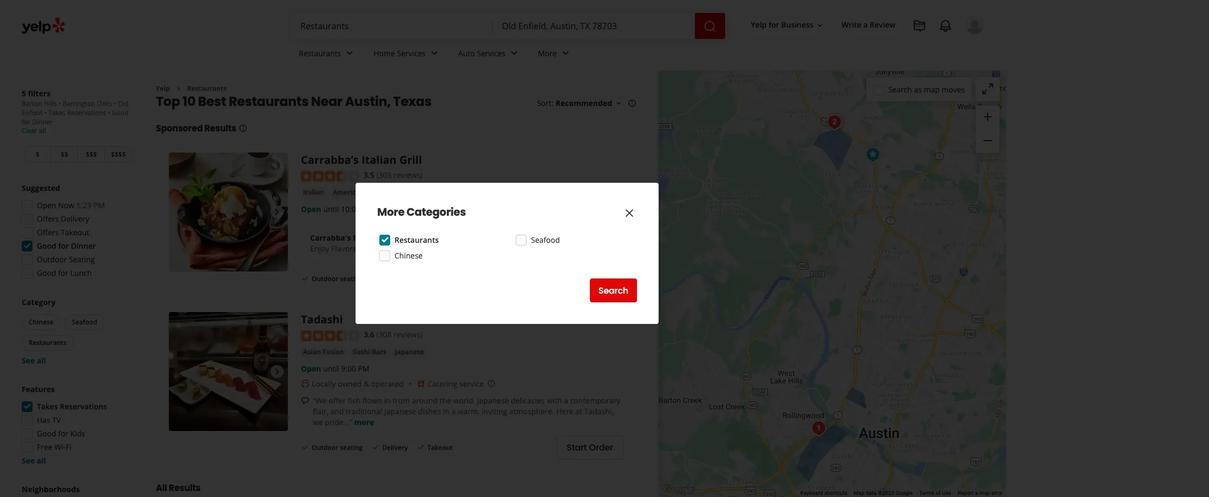 Task type: describe. For each thing, give the bounding box(es) containing it.
here
[[557, 407, 574, 417]]

24 chevron down v2 image for auto services
[[508, 47, 521, 60]]

our
[[400, 244, 414, 254]]

map for error
[[980, 491, 991, 497]]

seating for 16 checkmark v2 icon below the 16 speech v2 icon
[[340, 444, 363, 453]]

top
[[156, 93, 180, 111]]

©2023
[[878, 491, 895, 497]]

american (traditional) button
[[331, 187, 408, 198]]

shortcuts
[[825, 491, 848, 497]]

suggested
[[22, 183, 60, 193]]

chinese inside button
[[29, 318, 54, 327]]

24 chevron down v2 image for home services
[[428, 47, 441, 60]]

0 vertical spatial in
[[384, 396, 391, 406]]

fat dragon image
[[824, 112, 846, 133]]

neighborhoods
[[22, 485, 80, 495]]

1 horizontal spatial fall
[[368, 244, 380, 254]]

with
[[382, 244, 398, 254]]

flavors
[[331, 244, 357, 254]]

restaurants inside more categories dialog
[[395, 235, 439, 245]]

• takes reservations •
[[42, 108, 112, 118]]

services for auto services
[[477, 48, 506, 58]]

from
[[393, 396, 410, 406]]

we
[[313, 417, 323, 428]]

for up wi-
[[58, 429, 68, 439]]

1 vertical spatial good for dinner
[[37, 241, 96, 251]]

"we offer fish flown in from around the world, japanese delicacies with a contemporary flair, and traditional japanese dishes in a warm, inviting atmosphere. here at tadashi, we pride…"
[[313, 396, 621, 428]]

$$$
[[86, 150, 97, 159]]

16 checkmark v2 image down the 16 speech v2 icon
[[301, 443, 310, 452]]

salt traders zilker image
[[808, 418, 830, 440]]

good down offers takeout
[[37, 241, 56, 251]]

write a review link
[[838, 15, 901, 35]]

open for tadashi
[[301, 364, 321, 374]]

offers takeout
[[37, 227, 89, 238]]

10
[[183, 93, 196, 111]]

5 filters
[[22, 88, 51, 99]]

category
[[22, 297, 56, 308]]

carrabba's italian grill
[[301, 153, 422, 168]]

0 vertical spatial reservations
[[67, 108, 106, 118]]

fish
[[348, 396, 361, 406]]

0 vertical spatial restaurants link
[[290, 39, 365, 70]]

locally
[[312, 379, 336, 389]]

pride…"
[[325, 417, 352, 428]]

0 vertical spatial takes
[[48, 108, 66, 118]]

1 vertical spatial japanese
[[477, 396, 509, 406]]

sponsored results
[[156, 123, 236, 135]]

$$$ button
[[78, 146, 105, 163]]

until for carrabba's italian grill
[[323, 204, 339, 214]]

zoom out image
[[982, 134, 995, 147]]

0 vertical spatial outdoor
[[37, 255, 67, 265]]

see all button for features
[[22, 456, 46, 466]]

keyboard shortcuts
[[801, 491, 848, 497]]

now
[[58, 200, 74, 211]]

0 vertical spatial fall
[[353, 233, 367, 243]]

1 vertical spatial of
[[936, 491, 941, 497]]

0 vertical spatial all
[[39, 126, 46, 135]]

reviews) for carrabba's italian grill
[[394, 170, 423, 181]]

good up the free
[[37, 429, 56, 439]]

$ button
[[24, 146, 51, 163]]

for down offers takeout
[[58, 241, 69, 251]]

seating
[[69, 255, 95, 265]]

the
[[440, 396, 451, 406]]

see all button for category
[[22, 356, 46, 366]]

categories
[[407, 205, 466, 220]]

old enfield
[[22, 99, 129, 118]]

2 outdoor seating from the top
[[312, 444, 363, 453]]

previous image
[[173, 366, 186, 379]]

until for tadashi
[[323, 364, 339, 374]]

japanese button
[[393, 347, 427, 358]]

carrabba's
[[310, 233, 351, 243]]

0 horizontal spatial delivery
[[61, 214, 89, 224]]

16 chevron right v2 image
[[174, 84, 183, 93]]

seafood inside more categories dialog
[[531, 235, 560, 245]]

report
[[958, 491, 974, 497]]

asian fusion
[[303, 347, 344, 357]]

16 checkmark v2 image
[[372, 443, 380, 452]]

italian link
[[301, 187, 327, 198]]

1 vertical spatial outdoor
[[312, 274, 339, 284]]

barrington
[[63, 99, 95, 108]]

close image
[[623, 207, 636, 220]]

for down outdoor seating
[[58, 268, 68, 278]]

moves
[[942, 84, 966, 95]]

yelp link
[[156, 84, 170, 93]]

yelp for business
[[751, 20, 814, 30]]

16 info v2 image
[[628, 99, 637, 108]]

16 locally owned v2 image
[[301, 380, 310, 389]]

3.5 star rating image
[[301, 171, 360, 182]]

business categories element
[[290, 39, 985, 70]]

terms of use link
[[920, 491, 952, 497]]

open down suggested
[[37, 200, 56, 211]]

user actions element
[[743, 14, 1000, 80]]

wi-
[[54, 442, 66, 453]]

chinese inside more categories dialog
[[395, 251, 423, 261]]

$
[[36, 150, 39, 159]]

tadashi,
[[585, 407, 614, 417]]

open for carrabba's italian grill
[[301, 204, 321, 214]]

2 vertical spatial japanese
[[385, 407, 416, 417]]

see for category
[[22, 356, 35, 366]]

1 vertical spatial takes
[[37, 402, 58, 412]]

16 checkmark v2 image up tadashi link
[[301, 274, 310, 283]]

asia cafe image
[[826, 111, 847, 133]]

auto
[[458, 48, 475, 58]]

near
[[311, 93, 343, 111]]

good down outdoor seating
[[37, 268, 56, 278]]

(303
[[377, 170, 392, 181]]

3.5
[[364, 170, 375, 181]]

results for sponsored results
[[205, 123, 236, 135]]

oaks
[[97, 99, 112, 108]]

italian inside button
[[303, 188, 324, 197]]

restaurants right 16 chevron right v2 image
[[187, 84, 227, 93]]

more
[[354, 417, 374, 428]]

more link
[[530, 39, 581, 70]]

seafood button
[[65, 315, 104, 331]]

tadashi image
[[169, 313, 288, 432]]

9:00
[[341, 364, 356, 374]]

pm right 5:23
[[93, 200, 105, 211]]

previous image
[[173, 206, 186, 219]]

1 vertical spatial dinner
[[71, 241, 96, 251]]

asian fusion link
[[301, 347, 346, 358]]

terms
[[920, 491, 935, 497]]

as
[[915, 84, 922, 95]]

clear all
[[22, 126, 46, 135]]

with
[[547, 396, 562, 406]]

menu
[[368, 233, 390, 243]]

home services link
[[365, 39, 450, 70]]

barton
[[22, 99, 42, 108]]

reviews) for tadashi
[[394, 330, 423, 340]]

atmosphere.
[[510, 407, 555, 417]]

1 outdoor seating from the top
[[312, 274, 363, 284]]

16 speech v2 image
[[301, 397, 310, 406]]

yelp for yelp link at the top
[[156, 84, 170, 93]]

next image for carrabba's italian grill
[[271, 206, 284, 219]]

kids
[[70, 429, 85, 439]]

seating for 16 checkmark v2 icon over tadashi link
[[340, 274, 363, 284]]

asian fusion button
[[301, 347, 346, 358]]

and
[[331, 407, 344, 417]]

delicacies
[[511, 396, 545, 406]]

restaurants button
[[22, 335, 74, 351]]

16 chevron down v2 image
[[816, 21, 825, 30]]

1 vertical spatial takeout
[[428, 444, 453, 453]]

group containing features
[[18, 385, 134, 467]]

a right the write
[[864, 20, 868, 30]]

3.5 (303 reviews)
[[364, 170, 423, 181]]

traditional
[[346, 407, 383, 417]]

all results
[[156, 482, 201, 495]]

$$ button
[[51, 146, 78, 163]]

1 vertical spatial reservations
[[60, 402, 107, 412]]

1 horizontal spatial in
[[443, 407, 450, 417]]

offer
[[329, 396, 346, 406]]

pm for tadashi
[[358, 364, 370, 374]]

report a map error link
[[958, 491, 1004, 497]]

data
[[866, 491, 877, 497]]

good for kids
[[37, 429, 85, 439]]

business
[[782, 20, 814, 30]]

sushi bars
[[353, 347, 386, 357]]

at
[[576, 407, 583, 417]]

japanese link
[[393, 347, 427, 358]]

tadashi link
[[301, 313, 343, 327]]



Task type: vqa. For each thing, say whether or not it's contained in the screenshot.
the Edit
no



Task type: locate. For each thing, give the bounding box(es) containing it.
more for more categories
[[377, 205, 405, 220]]

2 next image from the top
[[271, 366, 284, 379]]

16 catering v2 image
[[417, 380, 426, 389]]

1 slideshow element from the top
[[169, 153, 288, 272]]

for
[[769, 20, 780, 30], [22, 118, 30, 127], [58, 241, 69, 251], [58, 268, 68, 278], [58, 429, 68, 439]]

restaurants down 'more categories'
[[395, 235, 439, 245]]

home services
[[374, 48, 426, 58]]

in
[[384, 396, 391, 406], [443, 407, 450, 417]]

slideshow element for carrabba's italian grill
[[169, 153, 288, 272]]

delivery
[[61, 214, 89, 224], [383, 444, 408, 453]]

use
[[943, 491, 952, 497]]

review
[[870, 20, 896, 30]]

1 vertical spatial all
[[37, 356, 46, 366]]

catering
[[428, 379, 458, 389]]

restaurants link up near
[[290, 39, 365, 70]]

more for more
[[538, 48, 557, 58]]

specials!
[[433, 244, 464, 254]]

2 slideshow element from the top
[[169, 313, 288, 432]]

seating left 16 checkmark v2 image
[[340, 444, 363, 453]]

of inside carrabba's fall menu enjoy flavors of fall with our new specials!
[[359, 244, 366, 254]]

group containing category
[[19, 297, 134, 367]]

offers delivery
[[37, 214, 89, 224]]

all down restaurants "button"
[[37, 356, 46, 366]]

1 vertical spatial see all
[[22, 456, 46, 466]]

1 vertical spatial see all button
[[22, 456, 46, 466]]

clear
[[22, 126, 37, 135]]

outdoor
[[37, 255, 67, 265], [312, 274, 339, 284], [312, 444, 339, 453]]

"we
[[313, 396, 327, 406]]

0 vertical spatial dinner
[[32, 118, 53, 127]]

old
[[118, 99, 129, 108]]

0 vertical spatial map
[[924, 84, 940, 95]]

results right all
[[169, 482, 201, 495]]

projects image
[[914, 19, 927, 32]]

0 vertical spatial results
[[205, 123, 236, 135]]

all for category
[[37, 356, 46, 366]]

japanese inside button
[[395, 347, 424, 357]]

delivery down open now 5:23 pm
[[61, 214, 89, 224]]

1 horizontal spatial takeout
[[428, 444, 453, 453]]

japanese
[[395, 347, 424, 357], [477, 396, 509, 406], [385, 407, 416, 417]]

owned
[[338, 379, 362, 389]]

2 24 chevron down v2 image from the left
[[508, 47, 521, 60]]

0 vertical spatial offers
[[37, 214, 59, 224]]

keyboard
[[801, 491, 824, 497]]

1 horizontal spatial dinner
[[71, 241, 96, 251]]

search for search
[[599, 285, 629, 297]]

1 vertical spatial seafood
[[72, 318, 97, 327]]

1 horizontal spatial italian
[[362, 153, 397, 168]]

see up neighborhoods
[[22, 456, 35, 466]]

0 vertical spatial reviews)
[[394, 170, 423, 181]]

pm down 'american (traditional)' link
[[363, 204, 374, 214]]

expand map image
[[982, 82, 995, 95]]

results for all results
[[169, 482, 201, 495]]

24 chevron down v2 image inside 'home services' link
[[428, 47, 441, 60]]

3.6 (308 reviews)
[[364, 330, 423, 340]]

write a review
[[842, 20, 896, 30]]

until up locally
[[323, 364, 339, 374]]

yelp
[[751, 20, 767, 30], [156, 84, 170, 93]]

report a map error
[[958, 491, 1004, 497]]

map region
[[616, 0, 1032, 498]]

more inside the business categories element
[[538, 48, 557, 58]]

dishes
[[418, 407, 441, 417]]

outdoor seating
[[312, 274, 363, 284], [312, 444, 363, 453]]

carrabba's italian grill link
[[301, 153, 422, 168]]

map right the as
[[924, 84, 940, 95]]

japanese down 3.6 (308 reviews)
[[395, 347, 424, 357]]

1 vertical spatial chinese
[[29, 318, 54, 327]]

16 checkmark v2 image down dishes at the bottom of page
[[417, 443, 425, 452]]

open until 10:00 pm
[[301, 204, 374, 214]]

2 vertical spatial outdoor
[[312, 444, 339, 453]]

24 chevron down v2 image
[[428, 47, 441, 60], [559, 47, 572, 60]]

24 chevron down v2 image for more
[[559, 47, 572, 60]]

see all for features
[[22, 456, 46, 466]]

operated
[[371, 379, 404, 389]]

0 vertical spatial until
[[323, 204, 339, 214]]

a up here
[[564, 396, 569, 406]]

2 offers from the top
[[37, 227, 59, 238]]

0 vertical spatial yelp
[[751, 20, 767, 30]]

seafood inside button
[[72, 318, 97, 327]]

outdoor seating down flavors at left
[[312, 274, 363, 284]]

1 horizontal spatial 24 chevron down v2 image
[[508, 47, 521, 60]]

0 horizontal spatial map
[[924, 84, 940, 95]]

open until 9:00 pm
[[301, 364, 370, 374]]

0 vertical spatial of
[[359, 244, 366, 254]]

see all button down the free
[[22, 456, 46, 466]]

1 horizontal spatial results
[[205, 123, 236, 135]]

0 horizontal spatial chinese
[[29, 318, 54, 327]]

2 see all button from the top
[[22, 456, 46, 466]]

0 horizontal spatial of
[[359, 244, 366, 254]]

map data ©2023 google
[[854, 491, 913, 497]]

outdoor down we
[[312, 444, 339, 453]]

1 vertical spatial results
[[169, 482, 201, 495]]

0 vertical spatial see all
[[22, 356, 46, 366]]

None search field
[[292, 13, 728, 39]]

0 vertical spatial japanese
[[395, 347, 424, 357]]

0 horizontal spatial yelp
[[156, 84, 170, 93]]

(traditional)
[[366, 188, 406, 197]]

2 24 chevron down v2 image from the left
[[559, 47, 572, 60]]

fall up flavors at left
[[353, 233, 367, 243]]

1 horizontal spatial yelp
[[751, 20, 767, 30]]

reviews)
[[394, 170, 423, 181], [394, 330, 423, 340]]

1 reviews) from the top
[[394, 170, 423, 181]]

24 chevron down v2 image
[[343, 47, 356, 60], [508, 47, 521, 60]]

see all button down restaurants "button"
[[22, 356, 46, 366]]

0 horizontal spatial restaurants link
[[187, 84, 227, 93]]

offers for offers takeout
[[37, 227, 59, 238]]

1 vertical spatial yelp
[[156, 84, 170, 93]]

0 vertical spatial outdoor seating
[[312, 274, 363, 284]]

1 vertical spatial next image
[[271, 366, 284, 379]]

filters
[[28, 88, 51, 99]]

carrabba's italian grill image
[[169, 153, 288, 272]]

2 vertical spatial all
[[37, 456, 46, 466]]

map left the error
[[980, 491, 991, 497]]

until
[[323, 204, 339, 214], [323, 364, 339, 374]]

zoom in image
[[982, 110, 995, 123]]

0 horizontal spatial italian
[[303, 188, 324, 197]]

restaurants up 16 info v2 icon on the left top
[[229, 93, 309, 111]]

grill
[[400, 153, 422, 168]]

carrabba's italian grill image
[[862, 144, 884, 166]]

0 horizontal spatial more
[[377, 205, 405, 220]]

services for home services
[[397, 48, 426, 58]]

10:00
[[341, 204, 361, 214]]

1 see all from the top
[[22, 356, 46, 366]]

see all down restaurants "button"
[[22, 356, 46, 366]]

yelp for yelp for business
[[751, 20, 767, 30]]

in left the from
[[384, 396, 391, 406]]

google image
[[661, 484, 697, 498]]

1 vertical spatial seating
[[340, 444, 363, 453]]

clear all link
[[22, 126, 46, 135]]

1 horizontal spatial 24 chevron down v2 image
[[559, 47, 572, 60]]

enjoy
[[310, 244, 330, 254]]

a right report
[[976, 491, 979, 497]]

delivery right 16 checkmark v2 image
[[383, 444, 408, 453]]

for down barton
[[22, 118, 30, 127]]

0 horizontal spatial in
[[384, 396, 391, 406]]

good up $$$$ button
[[112, 108, 129, 118]]

1 vertical spatial map
[[980, 491, 991, 497]]

16 checkmark v2 image
[[301, 274, 310, 283], [301, 443, 310, 452], [417, 443, 425, 452]]

of right flavors at left
[[359, 244, 366, 254]]

of
[[359, 244, 366, 254], [936, 491, 941, 497]]

1 offers from the top
[[37, 214, 59, 224]]

slideshow element
[[169, 153, 288, 272], [169, 313, 288, 432]]

notifications image
[[940, 19, 953, 32]]

0 vertical spatial more
[[538, 48, 557, 58]]

2 see all from the top
[[22, 456, 46, 466]]

reviews) up japanese 'link'
[[394, 330, 423, 340]]

24 chevron down v2 image for restaurants
[[343, 47, 356, 60]]

camino real restaurant image
[[826, 112, 847, 133]]

a left warm,
[[452, 407, 456, 417]]

info icon image
[[487, 380, 496, 388], [487, 380, 496, 388]]

2 until from the top
[[323, 364, 339, 374]]

restaurants
[[299, 48, 341, 58], [187, 84, 227, 93], [229, 93, 309, 111], [395, 235, 439, 245], [29, 338, 67, 348]]

more up sort: at top left
[[538, 48, 557, 58]]

map
[[854, 491, 865, 497]]

more inside dialog
[[377, 205, 405, 220]]

dinner
[[32, 118, 53, 127], [71, 241, 96, 251]]

dinner up seating
[[71, 241, 96, 251]]

seating
[[340, 274, 363, 284], [340, 444, 363, 453]]

1 vertical spatial more
[[377, 205, 405, 220]]

0 vertical spatial seafood
[[531, 235, 560, 245]]

for left business
[[769, 20, 780, 30]]

takeout down offers delivery
[[61, 227, 89, 238]]

1 vertical spatial offers
[[37, 227, 59, 238]]

1 see all button from the top
[[22, 356, 46, 366]]

all
[[156, 482, 167, 495]]

search inside button
[[599, 285, 629, 297]]

1 vertical spatial restaurants link
[[187, 84, 227, 93]]

sushi
[[353, 347, 370, 357]]

1 vertical spatial fall
[[368, 244, 380, 254]]

open up 16 locally owned v2 icon
[[301, 364, 321, 374]]

flown
[[363, 396, 382, 406]]

0 vertical spatial see all button
[[22, 356, 46, 366]]

1 vertical spatial see
[[22, 456, 35, 466]]

service
[[460, 379, 484, 389]]

search image
[[704, 20, 717, 33]]

1 vertical spatial outdoor seating
[[312, 444, 363, 453]]

1 horizontal spatial search
[[889, 84, 913, 95]]

0 horizontal spatial takeout
[[61, 227, 89, 238]]

24 chevron down v2 image inside auto services link
[[508, 47, 521, 60]]

american
[[333, 188, 364, 197]]

sushi bars button
[[351, 347, 389, 358]]

outdoor seating
[[37, 255, 95, 265]]

1 next image from the top
[[271, 206, 284, 219]]

next image for tadashi
[[271, 366, 284, 379]]

restaurants up near
[[299, 48, 341, 58]]

services right home
[[397, 48, 426, 58]]

1 vertical spatial until
[[323, 364, 339, 374]]

0 vertical spatial delivery
[[61, 214, 89, 224]]

italian down 3.5 star rating image
[[303, 188, 324, 197]]

offers down offers delivery
[[37, 227, 59, 238]]

see all down the free
[[22, 456, 46, 466]]

0 horizontal spatial results
[[169, 482, 201, 495]]

takeout down dishes at the bottom of page
[[428, 444, 453, 453]]

1 vertical spatial slideshow element
[[169, 313, 288, 432]]

himalaya kosheli image
[[826, 111, 847, 133]]

0 horizontal spatial 24 chevron down v2 image
[[343, 47, 356, 60]]

1 vertical spatial delivery
[[383, 444, 408, 453]]

1 vertical spatial search
[[599, 285, 629, 297]]

for inside button
[[769, 20, 780, 30]]

search for search as map moves
[[889, 84, 913, 95]]

slideshow element for tadashi
[[169, 313, 288, 432]]

1 24 chevron down v2 image from the left
[[428, 47, 441, 60]]

1 24 chevron down v2 image from the left
[[343, 47, 356, 60]]

see for features
[[22, 456, 35, 466]]

3.6 star rating image
[[301, 331, 360, 342]]

all for features
[[37, 456, 46, 466]]

error
[[992, 491, 1004, 497]]

italian up the (303 in the top of the page
[[362, 153, 397, 168]]

services
[[397, 48, 426, 58], [477, 48, 506, 58]]

$$$$ button
[[105, 146, 132, 163]]

1 horizontal spatial chinese
[[395, 251, 423, 261]]

reviews) down grill
[[394, 170, 423, 181]]

takes reservations
[[37, 402, 107, 412]]

group containing suggested
[[18, 183, 134, 282]]

2 reviews) from the top
[[394, 330, 423, 340]]

2 services from the left
[[477, 48, 506, 58]]

restaurants inside "button"
[[29, 338, 67, 348]]

1 horizontal spatial services
[[477, 48, 506, 58]]

1 horizontal spatial restaurants link
[[290, 39, 365, 70]]

16 info v2 image
[[239, 124, 247, 133]]

0 vertical spatial slideshow element
[[169, 153, 288, 272]]

services right auto on the left of the page
[[477, 48, 506, 58]]

24 chevron down v2 image right auto services
[[508, 47, 521, 60]]

italian button
[[301, 187, 327, 198]]

auto services link
[[450, 39, 530, 70]]

fall down menu
[[368, 244, 380, 254]]

yelp inside button
[[751, 20, 767, 30]]

good for dinner
[[22, 108, 129, 127], [37, 241, 96, 251]]

1 seating from the top
[[340, 274, 363, 284]]

0 vertical spatial takeout
[[61, 227, 89, 238]]

more down (traditional)
[[377, 205, 405, 220]]

24 chevron down v2 image inside more link
[[559, 47, 572, 60]]

group
[[976, 106, 1000, 153], [18, 183, 134, 282], [19, 297, 134, 367], [18, 385, 134, 467]]

takes
[[48, 108, 66, 118], [37, 402, 58, 412]]

1 horizontal spatial delivery
[[383, 444, 408, 453]]

restaurants link right 16 chevron right v2 image
[[187, 84, 227, 93]]

0 vertical spatial italian
[[362, 153, 397, 168]]

0 vertical spatial see
[[22, 356, 35, 366]]

in down the
[[443, 407, 450, 417]]

offers for offers delivery
[[37, 214, 59, 224]]

1 services from the left
[[397, 48, 426, 58]]

see all for category
[[22, 356, 46, 366]]

outdoor down enjoy
[[312, 274, 339, 284]]

japanese down the from
[[385, 407, 416, 417]]

1 horizontal spatial map
[[980, 491, 991, 497]]

24 chevron down v2 image left home
[[343, 47, 356, 60]]

until left 10:00
[[323, 204, 339, 214]]

1 vertical spatial in
[[443, 407, 450, 417]]

bars
[[372, 347, 386, 357]]

map for moves
[[924, 84, 940, 95]]

carrabba's
[[301, 153, 359, 168]]

sushi bars link
[[351, 347, 389, 358]]

yelp left 16 chevron right v2 image
[[156, 84, 170, 93]]

&
[[364, 379, 369, 389]]

of left use
[[936, 491, 941, 497]]

1 horizontal spatial of
[[936, 491, 941, 497]]

pm for carrabba's italian grill
[[363, 204, 374, 214]]

restaurants down chinese button
[[29, 338, 67, 348]]

results left 16 info v2 icon on the left top
[[205, 123, 236, 135]]

dinner down hills
[[32, 118, 53, 127]]

offers
[[37, 214, 59, 224], [37, 227, 59, 238]]

restaurants inside "link"
[[299, 48, 341, 58]]

has tv
[[37, 415, 61, 426]]

pm right the 9:00
[[358, 364, 370, 374]]

pm
[[93, 200, 105, 211], [363, 204, 374, 214], [358, 364, 370, 374]]

0 horizontal spatial fall
[[353, 233, 367, 243]]

new
[[416, 244, 431, 254]]

0 vertical spatial seating
[[340, 274, 363, 284]]

outdoor seating down the pride…"
[[312, 444, 363, 453]]

0 horizontal spatial seafood
[[72, 318, 97, 327]]

next image
[[271, 206, 284, 219], [271, 366, 284, 379]]

0 horizontal spatial dinner
[[32, 118, 53, 127]]

0 vertical spatial chinese
[[395, 251, 423, 261]]

more categories dialog
[[0, 0, 1210, 498]]

texas
[[393, 93, 432, 111]]

auto services
[[458, 48, 506, 58]]

1 horizontal spatial more
[[538, 48, 557, 58]]

1 horizontal spatial seafood
[[531, 235, 560, 245]]

open down italian button
[[301, 204, 321, 214]]

japanese up 'inviting' on the bottom left of the page
[[477, 396, 509, 406]]

outdoor up "good for lunch"
[[37, 255, 67, 265]]

yelp left business
[[751, 20, 767, 30]]

0 horizontal spatial search
[[599, 285, 629, 297]]

warm,
[[458, 407, 480, 417]]

$$
[[61, 150, 68, 159]]

1 vertical spatial reviews)
[[394, 330, 423, 340]]

0 vertical spatial good for dinner
[[22, 108, 129, 127]]

0 horizontal spatial 24 chevron down v2 image
[[428, 47, 441, 60]]

24 chevron down v2 image inside restaurants "link"
[[343, 47, 356, 60]]

tadashi
[[301, 313, 343, 327]]

2 seating from the top
[[340, 444, 363, 453]]

hills
[[44, 99, 57, 108]]

1 vertical spatial italian
[[303, 188, 324, 197]]

seafood
[[531, 235, 560, 245], [72, 318, 97, 327]]

asian
[[303, 347, 321, 357]]

offers up offers takeout
[[37, 214, 59, 224]]

american (traditional)
[[333, 188, 406, 197]]

home
[[374, 48, 395, 58]]

1 see from the top
[[22, 356, 35, 366]]

all right clear
[[39, 126, 46, 135]]

0 vertical spatial next image
[[271, 206, 284, 219]]

seating down flavors at left
[[340, 274, 363, 284]]

0 horizontal spatial services
[[397, 48, 426, 58]]

2 see from the top
[[22, 456, 35, 466]]

0 vertical spatial search
[[889, 84, 913, 95]]

all down the free
[[37, 456, 46, 466]]

restaurants link
[[290, 39, 365, 70], [187, 84, 227, 93]]

1 until from the top
[[323, 204, 339, 214]]

see down restaurants "button"
[[22, 356, 35, 366]]



